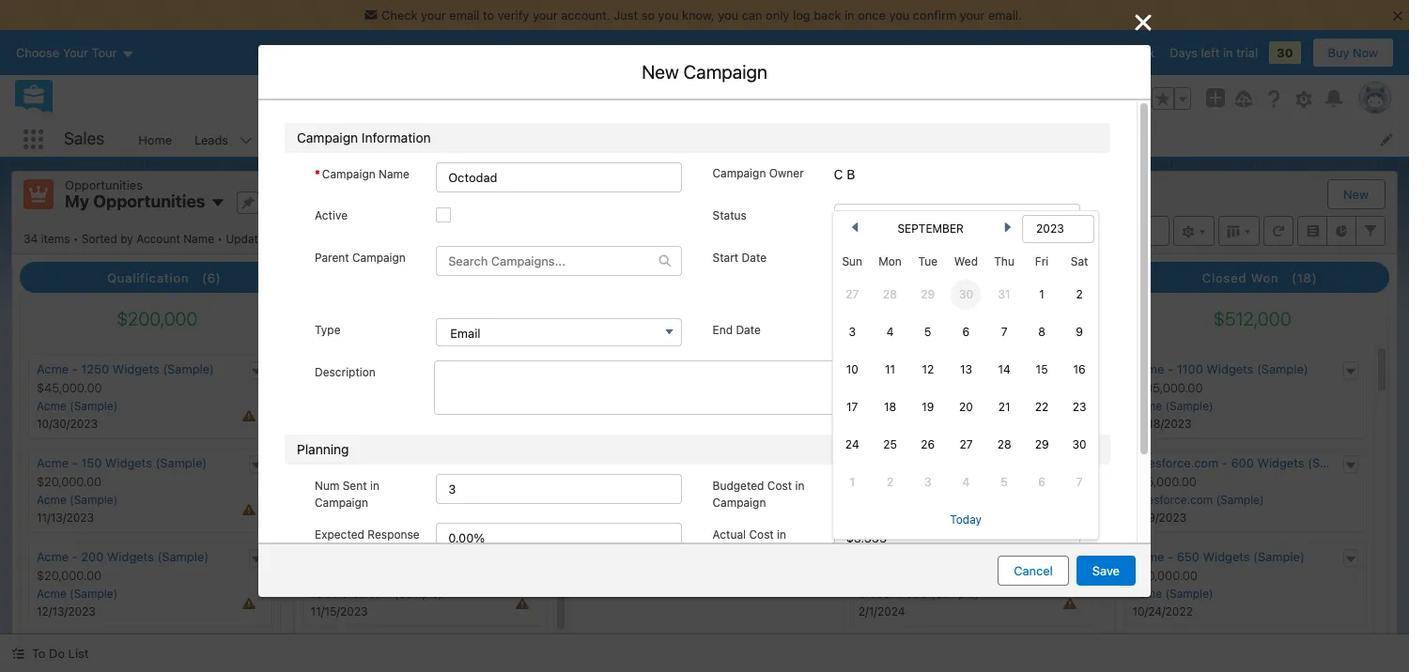 Task type: describe. For each thing, give the bounding box(es) containing it.
completed button
[[834, 204, 1081, 232]]

34 items • sorted by account name • updated 33 minutes ago
[[23, 232, 357, 246]]

acme inside $45,000.00 acme (sample) 10/30/2023
[[37, 399, 66, 414]]

trial
[[1237, 45, 1258, 60]]

additional
[[277, 515, 345, 532]]

1 horizontal spatial 28
[[998, 438, 1012, 452]]

acme - 170 widgets (sample)
[[859, 362, 1028, 377]]

confirm
[[913, 8, 957, 23]]

end for completed
[[713, 323, 733, 337]]

acme inside $20,000.00 acme (sample) 11/13/2023
[[37, 493, 66, 508]]

1 horizontal spatial 5
[[1001, 475, 1008, 489]]

acme (sample) link for acme - 1100 widgets (sample)
[[1133, 399, 1214, 414]]

1 horizontal spatial 30
[[1073, 438, 1087, 452]]

analysis
[[418, 271, 472, 286]]

widgets for salesforce.com - 200 widgets (sample)
[[435, 456, 482, 471]]

start date text field for planned
[[834, 248, 1081, 278]]

to
[[32, 647, 46, 662]]

start date for completed
[[713, 251, 767, 265]]

salesforce.com inside $20,000.00 salesforce.com (sample) 11/7/2023
[[311, 493, 391, 508]]

acme - 200 widgets (sample) link
[[37, 550, 209, 565]]

0 horizontal spatial 3
[[849, 325, 856, 339]]

(%) for email
[[315, 545, 334, 559]]

global for global media (sample) 2/1/2024
[[859, 587, 893, 601]]

150
[[81, 456, 102, 471]]

owner inside opportunity owner
[[285, 255, 319, 269]]

0 vertical spatial 1
[[1040, 287, 1045, 301]]

salesforce.com inside $75,000.00 salesforce.com (sample) 4/19/2023
[[1133, 493, 1213, 508]]

description for event
[[315, 365, 376, 379]]

(sample) inside $20,000.00 acme (sample) 12/13/2023
[[70, 587, 118, 601]]

10/18/2023
[[1133, 417, 1192, 431]]

- for acme - 650 widgets (sample)
[[1168, 550, 1174, 565]]

26
[[921, 438, 935, 452]]

$211,500
[[942, 308, 1016, 330]]

c b for planned
[[834, 166, 856, 182]]

$75,000.00 salesforce.com (sample) 4/19/2023
[[1133, 475, 1264, 525]]

tue
[[919, 254, 938, 268]]

parent campaign for email
[[315, 251, 406, 265]]

(sample) inside $75,000.00 salesforce.com (sample) 4/19/2023
[[1216, 493, 1264, 508]]

text default image for salesforce.com - 200 widgets (sample)
[[524, 459, 537, 473]]

text default image for acme - 170 widgets (sample)
[[1072, 365, 1085, 379]]

end for planned
[[713, 323, 733, 337]]

campaign name for event
[[322, 167, 410, 181]]

(sample) inside salesforce.com (sample) 11/15/2023
[[394, 587, 442, 601]]

wed
[[955, 254, 978, 268]]

$60,000.00
[[1133, 569, 1198, 584]]

planned
[[848, 211, 894, 226]]

know,
[[682, 8, 715, 23]]

list view controls image
[[1174, 216, 1215, 246]]

acme - 200 widgets (sample)
[[37, 550, 209, 565]]

(sample) inside $45,000.00 acme (sample) 10/30/2023
[[70, 399, 118, 414]]

b for completed
[[847, 166, 856, 182]]

owner for planned
[[769, 166, 804, 180]]

description text field for planned
[[434, 360, 1081, 415]]

Active checkbox
[[436, 208, 451, 223]]

my opportunities status
[[23, 232, 226, 246]]

- left 80
[[936, 550, 942, 565]]

by
[[120, 232, 133, 246]]

feedback
[[1099, 45, 1155, 60]]

11
[[885, 362, 896, 377]]

check
[[382, 8, 418, 23]]

$20,000.00 salesforce.com (sample) 11/7/2023
[[311, 475, 442, 525]]

(18)
[[1292, 271, 1318, 286]]

Actual Cost in Campaign text field
[[834, 523, 1081, 553]]

once
[[858, 8, 886, 23]]

active for email
[[315, 209, 348, 223]]

salesforce.com (sample) 11/15/2023
[[311, 587, 442, 619]]

proposal
[[668, 271, 725, 286]]

acme (sample) link for acme - 1250 widgets (sample)
[[37, 399, 118, 414]]

cancel button for planned
[[998, 556, 1069, 586]]

num for event
[[315, 479, 340, 493]]

date for end date text field
[[736, 323, 761, 337]]

planning for email
[[297, 441, 349, 457]]

c for planned
[[834, 166, 843, 182]]

c for completed
[[834, 166, 843, 182]]

global media - 80 widgets (sample)
[[859, 550, 1066, 565]]

email
[[450, 326, 481, 341]]

1 horizontal spatial 27
[[960, 438, 973, 452]]

$20,000.00 acme (sample) 11/13/2023
[[37, 475, 118, 525]]

campaign owner for completed
[[713, 166, 804, 180]]

acme - 1100 widgets (sample) link
[[1133, 362, 1309, 377]]

home
[[138, 132, 172, 147]]

1 horizontal spatial 4
[[963, 475, 970, 489]]

email.
[[989, 8, 1022, 23]]

acme inside $105,000.00 acme (sample) 10/18/2023
[[1133, 399, 1163, 414]]

0 vertical spatial 2
[[1076, 287, 1083, 301]]

acme right 17
[[859, 399, 889, 414]]

new campaign for completed
[[642, 61, 768, 83]]

1250 inside my opportunities|opportunities|list view element
[[81, 362, 109, 377]]

1 your from the left
[[421, 8, 446, 23]]

inverse image for completed
[[1132, 11, 1155, 34]]

- for acme - 170 widgets (sample)
[[894, 362, 900, 377]]

acme up $110,000.00
[[311, 362, 343, 377]]

End Date text field
[[834, 320, 1081, 350]]

* text field
[[416, 280, 683, 310]]

buy now button
[[1312, 38, 1395, 68]]

search... button
[[488, 84, 864, 114]]

now
[[1353, 45, 1379, 60]]

acme (sample) link for acme - 200 widgets (sample)
[[37, 587, 118, 601]]

description for email
[[315, 365, 376, 379]]

acme - 150 widgets (sample)
[[37, 456, 207, 471]]

1 horizontal spatial 7
[[1077, 475, 1083, 489]]

24
[[846, 438, 859, 452]]

acme (sample) link for acme - 650 widgets (sample)
[[1133, 587, 1214, 601]]

only
[[766, 8, 790, 23]]

my opportunities|opportunities|list view element
[[11, 171, 1398, 673]]

$105,000.00 acme (sample) 10/18/2023
[[1133, 381, 1214, 431]]

budgeted cost in campaign text field for planned
[[834, 474, 1081, 504]]

leave feedback
[[1063, 45, 1155, 60]]

text default image for acme - 1100 widgets (sample)
[[1345, 365, 1358, 379]]

save for planned
[[1093, 564, 1120, 579]]

widgets down can
[[697, 61, 766, 83]]

name for event
[[379, 167, 410, 181]]

budgeted for planned
[[713, 479, 764, 493]]

just
[[614, 8, 638, 23]]

do
[[49, 647, 65, 662]]

type for email
[[315, 323, 341, 337]]

acme - 1100 widgets (sample)
[[1133, 362, 1309, 377]]

sent for email
[[343, 479, 367, 493]]

4/19/2023
[[1133, 511, 1187, 525]]

acme - 1,200 widgets (sample)
[[311, 362, 491, 377]]

1 horizontal spatial 1250
[[651, 61, 693, 83]]

type for event
[[315, 323, 341, 337]]

0 vertical spatial 4
[[887, 325, 894, 339]]

response for email
[[368, 528, 420, 542]]

$20,000.00 for $164,000
[[311, 475, 376, 490]]

12
[[922, 362, 934, 377]]

0 horizontal spatial 2
[[887, 475, 894, 489]]

widgets for acme - 1,200 widgets (sample)
[[390, 362, 437, 377]]

widgets for acme - 150 widgets (sample)
[[105, 456, 152, 471]]

home link
[[127, 122, 183, 157]]

1100
[[1177, 362, 1204, 377]]

text default image for salesforce.com - 600 widgets (sample)
[[1345, 459, 1358, 473]]

leave
[[1063, 45, 1096, 60]]

0 horizontal spatial 5
[[925, 325, 932, 339]]

complete
[[416, 211, 467, 226]]

$75,000.00
[[1133, 475, 1197, 490]]

22
[[1035, 400, 1049, 414]]

0 vertical spatial 7
[[1001, 325, 1008, 339]]

(sample) inside $20,000.00 salesforce.com (sample) 11/7/2023
[[394, 493, 442, 508]]

acme down 11/13/2023
[[37, 550, 69, 565]]

25
[[883, 438, 897, 452]]

to
[[483, 8, 494, 23]]

widgets right 80
[[964, 550, 1011, 565]]

acme - 650 widgets (sample)
[[1133, 550, 1305, 565]]

edit acme - 1250 widgets (sample)
[[551, 61, 845, 83]]

Parent Campaign text field
[[437, 247, 659, 275]]

global media (sample) 2/1/2024
[[859, 587, 979, 619]]

search...
[[524, 91, 575, 106]]

budgeted cost in campaign text field for completed
[[834, 474, 1081, 504]]

* text field
[[416, 385, 683, 415]]

cancel button for completed
[[998, 556, 1069, 586]]

10/24/2022
[[1133, 605, 1193, 619]]

status for planned
[[713, 209, 747, 223]]

salesforce.com - 600 widgets (sample)
[[1133, 456, 1360, 471]]

$105,000.00
[[1133, 381, 1203, 396]]

contacts list item
[[364, 122, 463, 157]]

mon
[[879, 254, 902, 268]]

sat
[[1071, 254, 1089, 268]]

left
[[1201, 45, 1220, 60]]

num sent in campaign text field for event
[[436, 474, 683, 504]]

parent for event
[[315, 251, 349, 265]]

30 cell
[[947, 276, 986, 314]]

0 vertical spatial 28
[[883, 287, 897, 301]]

widgets for acme - 1100 widgets (sample)
[[1207, 362, 1254, 377]]

(%) for event
[[315, 545, 334, 559]]

buy now
[[1328, 45, 1379, 60]]

(sample) inside global media (sample) 2/1/2024
[[931, 587, 979, 601]]

planned button
[[834, 204, 1081, 232]]

completed
[[848, 211, 911, 226]]

$20,000.00 for $200,000
[[37, 475, 102, 490]]

closed
[[1203, 271, 1247, 286]]

widgets for acme - 170 widgets (sample)
[[926, 362, 973, 377]]

cancel for planned
[[1014, 564, 1053, 579]]

8
[[1039, 325, 1046, 339]]

inverse image for planned
[[1132, 11, 1155, 34]]

acme - 650 widgets (sample) link
[[1133, 550, 1305, 565]]

grid containing sun
[[834, 247, 1099, 539]]

650
[[1177, 550, 1200, 565]]

accounts list item
[[264, 122, 364, 157]]

my
[[65, 192, 89, 211]]



Task type: vqa. For each thing, say whether or not it's contained in the screenshot.


Task type: locate. For each thing, give the bounding box(es) containing it.
1 horizontal spatial 3
[[925, 475, 932, 489]]

widgets for acme - 650 widgets (sample)
[[1203, 550, 1250, 565]]

widgets down $200,000
[[112, 362, 159, 377]]

0 vertical spatial 5
[[925, 325, 932, 339]]

description text field for completed
[[434, 360, 1081, 415]]

20
[[959, 400, 973, 414]]

widgets right 650
[[1203, 550, 1250, 565]]

4 up today
[[963, 475, 970, 489]]

c b for completed
[[834, 166, 856, 182]]

widgets right 150
[[105, 456, 152, 471]]

expected for event
[[315, 528, 365, 542]]

opportunities down sales
[[65, 178, 143, 193]]

7 down 23
[[1077, 475, 1083, 489]]

date for start date text box related to completed
[[742, 251, 767, 265]]

(sample)
[[770, 61, 845, 83], [163, 362, 214, 377], [440, 362, 491, 377], [977, 362, 1028, 377], [1257, 362, 1309, 377], [70, 399, 118, 414], [892, 399, 940, 414], [1166, 399, 1214, 414], [155, 456, 207, 471], [486, 456, 537, 471], [1308, 456, 1360, 471], [70, 493, 118, 508], [394, 493, 442, 508], [1216, 493, 1264, 508], [157, 550, 209, 565], [1014, 550, 1066, 565], [1254, 550, 1305, 565], [70, 587, 118, 601], [394, 587, 442, 601], [931, 587, 979, 601], [1166, 587, 1214, 601]]

2 vertical spatial 30
[[1073, 438, 1087, 452]]

29 down "22"
[[1035, 438, 1049, 452]]

$20,000.00 inside $20,000.00 acme (sample) 12/13/2023
[[37, 569, 102, 584]]

0 vertical spatial 3
[[849, 325, 856, 339]]

0 vertical spatial media
[[898, 550, 933, 565]]

salesforce.com up 'additional information'
[[311, 493, 391, 508]]

acme
[[587, 61, 634, 83], [37, 362, 69, 377], [311, 362, 343, 377], [859, 362, 891, 377], [1133, 362, 1165, 377], [37, 399, 66, 414], [859, 399, 889, 414], [1133, 399, 1163, 414], [37, 456, 69, 471], [37, 493, 66, 508], [37, 550, 69, 565], [1133, 550, 1165, 565], [37, 587, 66, 601], [1133, 587, 1163, 601]]

(sample) inside $60,000.00 acme (sample) 10/24/2022
[[1166, 587, 1214, 601]]

acme (sample) link for acme - 150 widgets (sample)
[[37, 493, 118, 508]]

0 horizontal spatial 28
[[883, 287, 897, 301]]

parent campaign for event
[[315, 251, 406, 265]]

salesforce.com up $20,000.00 salesforce.com (sample) 11/7/2023
[[311, 456, 397, 471]]

6
[[963, 325, 970, 339], [1039, 475, 1046, 489]]

- left 650
[[1168, 550, 1174, 565]]

2 horizontal spatial you
[[889, 8, 910, 23]]

you right so
[[658, 8, 679, 23]]

media for -
[[898, 550, 933, 565]]

0 vertical spatial global
[[859, 550, 895, 565]]

complete this field.
[[416, 211, 519, 226]]

date for planned start date text box
[[742, 251, 767, 265]]

2 down 25
[[887, 475, 894, 489]]

widgets down end date text field
[[926, 362, 973, 377]]

media inside global media (sample) 2/1/2024
[[896, 587, 928, 601]]

28 down mon at the right
[[883, 287, 897, 301]]

new for completed
[[642, 61, 679, 83]]

0 vertical spatial 1250
[[651, 61, 693, 83]]

num sent in campaign text field for email
[[436, 474, 683, 504]]

5
[[925, 325, 932, 339], [1001, 475, 1008, 489]]

updated
[[226, 232, 272, 246]]

0 vertical spatial 29
[[921, 287, 935, 301]]

salesforce.com for salesforce.com - 200 widgets (sample)
[[311, 456, 397, 471]]

acme - 150 widgets (sample) link
[[37, 456, 207, 471]]

0 horizontal spatial •
[[73, 232, 78, 246]]

salesforce.com up "$75,000.00"
[[1133, 456, 1219, 471]]

$20,000.00 inside $20,000.00 salesforce.com (sample) 11/7/2023
[[311, 475, 376, 490]]

0 horizontal spatial 27
[[846, 287, 859, 301]]

1 vertical spatial text default image
[[1072, 553, 1085, 567]]

0 vertical spatial 200
[[409, 456, 432, 471]]

additional information
[[277, 515, 427, 532]]

acme up 10/24/2022
[[1133, 587, 1163, 601]]

1 vertical spatial 2
[[887, 475, 894, 489]]

0 horizontal spatial 1250
[[81, 362, 109, 377]]

salesforce.com (sample) link for $512,000
[[1133, 493, 1264, 508]]

account.
[[561, 8, 611, 23]]

text default image
[[659, 254, 672, 267], [250, 365, 263, 379], [1072, 365, 1085, 379], [1345, 365, 1358, 379], [250, 459, 263, 473], [524, 459, 537, 473], [1345, 459, 1358, 473], [250, 553, 263, 567], [1345, 553, 1358, 567]]

acme (sample) link up 12/13/2023
[[37, 587, 118, 601]]

0 horizontal spatial 6
[[963, 325, 970, 339]]

27 down 20
[[960, 438, 973, 452]]

actual cost in campaign for completed
[[713, 528, 787, 559]]

global media (sample) link
[[859, 587, 979, 601]]

$20,000.00 inside $20,000.00 acme (sample) 11/13/2023
[[37, 475, 102, 490]]

None text field
[[436, 163, 683, 193], [416, 344, 683, 374], [436, 163, 683, 193], [416, 344, 683, 374]]

1 you from the left
[[658, 8, 679, 23]]

acme inside $20,000.00 acme (sample) 12/13/2023
[[37, 587, 66, 601]]

(%)
[[315, 545, 334, 559], [315, 545, 334, 559]]

1 vertical spatial 3
[[925, 475, 932, 489]]

$20,000.00 up 12/13/2023
[[37, 569, 102, 584]]

new for planned
[[642, 61, 679, 83]]

widgets up $20,000.00 salesforce.com (sample) 11/7/2023
[[435, 456, 482, 471]]

budgeted cost in campaign for completed
[[713, 479, 805, 510]]

1 vertical spatial 28
[[998, 438, 1012, 452]]

opportunities up account on the top left of the page
[[93, 192, 205, 211]]

check your email to verify your account. just so you know, you can only log back in once you confirm your email.
[[382, 8, 1022, 23]]

0 vertical spatial 27
[[846, 287, 859, 301]]

name
[[379, 167, 410, 181], [379, 167, 410, 181], [183, 232, 214, 246]]

200 up $20,000.00 salesforce.com (sample) 11/7/2023
[[409, 456, 432, 471]]

needs analysis
[[373, 271, 472, 286]]

campaign information for event
[[297, 130, 431, 146]]

1 vertical spatial 1250
[[81, 362, 109, 377]]

list
[[127, 122, 1410, 157]]

1 vertical spatial * list item
[[281, 425, 686, 489]]

email
[[449, 8, 480, 23]]

media
[[898, 550, 933, 565], [896, 587, 928, 601]]

- for salesforce.com - 600 widgets (sample)
[[1222, 456, 1228, 471]]

salesforce.com (sample) link up 11/15/2023
[[311, 587, 442, 601]]

end date for completed
[[713, 323, 761, 337]]

acme up 11/13/2023
[[37, 493, 66, 508]]

$45,000.00 acme (sample) 10/30/2023
[[37, 381, 118, 431]]

- for acme - 1,200 widgets (sample)
[[346, 362, 352, 377]]

2/1/2024
[[859, 605, 905, 619]]

- left 170
[[894, 362, 900, 377]]

1 vertical spatial 29
[[1035, 438, 1049, 452]]

0 horizontal spatial 7
[[1001, 325, 1008, 339]]

opportunity owner
[[285, 241, 349, 269]]

response for event
[[368, 528, 420, 542]]

0 horizontal spatial 1
[[850, 475, 855, 489]]

acme (sample) link down $105,000.00
[[1133, 399, 1214, 414]]

30 right trial
[[1277, 45, 1294, 60]]

cost
[[768, 479, 792, 493], [768, 479, 792, 493], [749, 528, 774, 542], [749, 528, 774, 542]]

campaign information
[[297, 130, 431, 146], [297, 130, 431, 146]]

actual for email
[[713, 528, 746, 542]]

salesforce.com up 11/15/2023
[[311, 587, 391, 601]]

acme inside $60,000.00 acme (sample) 10/24/2022
[[1133, 587, 1163, 601]]

widgets for salesforce.com - 600 widgets (sample)
[[1258, 456, 1305, 471]]

september
[[898, 221, 964, 236]]

so
[[642, 8, 655, 23]]

actual cost in campaign
[[713, 528, 787, 559], [713, 528, 787, 559]]

save button for completed
[[1077, 556, 1136, 586]]

acme up '10/30/2023'
[[37, 399, 66, 414]]

leads list item
[[183, 122, 264, 157]]

28 down 21
[[998, 438, 1012, 452]]

7
[[1001, 325, 1008, 339], [1077, 475, 1083, 489]]

sun
[[842, 254, 863, 268]]

2 horizontal spatial 30
[[1277, 45, 1294, 60]]

status for completed
[[713, 209, 747, 223]]

my opportunities
[[65, 192, 205, 211]]

3 up 10
[[849, 325, 856, 339]]

end date for planned
[[713, 323, 761, 337]]

End Date text field
[[834, 320, 1081, 350]]

1 horizontal spatial 200
[[409, 456, 432, 471]]

planning for event
[[297, 441, 349, 457]]

budgeted cost in campaign
[[713, 479, 805, 510], [713, 479, 805, 510]]

select list display image
[[1219, 216, 1260, 246]]

opportunities
[[65, 178, 143, 193], [93, 192, 205, 211]]

200 for salesforce.com
[[409, 456, 432, 471]]

edit
[[551, 61, 582, 83]]

2 horizontal spatial text default image
[[1072, 553, 1085, 567]]

expected for email
[[315, 528, 365, 542]]

num sent in campaign for event
[[315, 479, 380, 510]]

account
[[136, 232, 180, 246]]

* list item
[[709, 219, 1114, 283], [281, 425, 686, 489]]

1 horizontal spatial text default image
[[659, 254, 672, 267]]

4 up "11"
[[887, 325, 894, 339]]

0 horizontal spatial 4
[[887, 325, 894, 339]]

response
[[368, 528, 420, 542], [368, 528, 420, 542]]

text default image
[[659, 254, 672, 267], [1072, 553, 1085, 567], [11, 648, 24, 661]]

- for acme - 1100 widgets (sample)
[[1168, 362, 1174, 377]]

description
[[315, 365, 376, 379], [315, 365, 376, 379]]

9
[[1076, 325, 1083, 339]]

- up $110,000.00
[[346, 362, 352, 377]]

2 your from the left
[[533, 8, 558, 23]]

0 vertical spatial opportunity
[[277, 116, 359, 132]]

acme up $105,000.00
[[1133, 362, 1165, 377]]

start date for planned
[[713, 251, 767, 265]]

$20,000.00 acme (sample) 12/13/2023
[[37, 569, 118, 619]]

can
[[742, 8, 763, 23]]

2 global from the top
[[859, 587, 893, 601]]

opportunity for information
[[277, 116, 359, 132]]

owner for completed
[[769, 166, 804, 180]]

save button
[[1077, 556, 1136, 586], [1077, 556, 1136, 586]]

- for acme - 150 widgets (sample)
[[72, 456, 78, 471]]

(6)
[[202, 271, 221, 286]]

1 • from the left
[[73, 232, 78, 246]]

Actual Cost in Campaign text field
[[834, 523, 1081, 553]]

media for (sample)
[[896, 587, 928, 601]]

needs
[[373, 271, 414, 286]]

acme left 170
[[859, 362, 891, 377]]

your right verify
[[533, 8, 558, 23]]

1 horizontal spatial 6
[[1039, 475, 1046, 489]]

200 up $20,000.00 acme (sample) 12/13/2023
[[81, 550, 104, 565]]

inverse image
[[1132, 11, 1155, 34], [1132, 11, 1155, 34], [1132, 11, 1155, 34]]

salesforce.com (sample) link up 'additional information'
[[311, 493, 442, 508]]

0 horizontal spatial 30
[[959, 287, 974, 301]]

2 • from the left
[[217, 232, 223, 246]]

- for acme - 1250 widgets (sample)
[[72, 362, 78, 377]]

type
[[315, 323, 341, 337], [315, 323, 341, 337]]

1250 up search... button
[[651, 61, 693, 83]]

0 vertical spatial * list item
[[709, 219, 1114, 283]]

1 vertical spatial 4
[[963, 475, 970, 489]]

- up search... button
[[638, 61, 647, 83]]

- up $20,000.00 acme (sample) 12/13/2023
[[72, 550, 78, 565]]

media up global media (sample) link at bottom
[[898, 550, 933, 565]]

cancel button
[[998, 556, 1069, 586], [998, 556, 1069, 586]]

date for end date text box
[[736, 323, 761, 337]]

name for email
[[379, 167, 410, 181]]

Expected Response (%) text field
[[436, 523, 683, 553]]

verify
[[498, 8, 529, 23]]

16
[[1074, 362, 1086, 377]]

fri
[[1035, 254, 1049, 268]]

acme (sample) link
[[37, 399, 118, 414], [859, 399, 940, 414], [1133, 399, 1214, 414], [37, 493, 118, 508], [37, 587, 118, 601], [1133, 587, 1214, 601]]

actual cost in campaign for planned
[[713, 528, 787, 559]]

salesforce.com (sample) link for $164,000
[[311, 493, 442, 508]]

0 horizontal spatial you
[[658, 8, 679, 23]]

global media - 80 widgets (sample) link
[[859, 550, 1066, 565]]

Start Date text field
[[834, 248, 1081, 278], [834, 248, 1081, 278]]

start for planned
[[713, 251, 739, 265]]

widgets for acme - 1250 widgets (sample)
[[112, 362, 159, 377]]

new
[[642, 61, 679, 83], [642, 61, 679, 83], [1344, 187, 1369, 202]]

active for event
[[315, 209, 348, 223]]

Active checkbox
[[436, 208, 451, 223]]

0 vertical spatial 30
[[1277, 45, 1294, 60]]

2 vertical spatial text default image
[[11, 648, 24, 661]]

media up "2/1/2024"
[[896, 587, 928, 601]]

1 horizontal spatial 29
[[1035, 438, 1049, 452]]

30 inside cell
[[959, 287, 974, 301]]

text default image for acme - 650 widgets (sample)
[[1345, 553, 1358, 567]]

list
[[68, 647, 89, 662]]

1250 up $45,000.00
[[81, 362, 109, 377]]

widgets right 1100
[[1207, 362, 1254, 377]]

1 vertical spatial media
[[896, 587, 928, 601]]

6 down "22"
[[1039, 475, 1046, 489]]

acme left 150
[[37, 456, 69, 471]]

1 down 24
[[850, 475, 855, 489]]

list containing home
[[127, 122, 1410, 157]]

event button
[[436, 318, 683, 346]]

80
[[945, 550, 961, 565]]

you right once
[[889, 8, 910, 23]]

budgeted for completed
[[713, 479, 764, 493]]

Description text field
[[434, 360, 1081, 415], [434, 360, 1081, 415]]

num
[[315, 479, 340, 493], [315, 479, 340, 493]]

0 horizontal spatial * list item
[[281, 425, 686, 489]]

num sent in campaign for email
[[315, 479, 380, 510]]

29 down tue
[[921, 287, 935, 301]]

acme up 12/13/2023
[[37, 587, 66, 601]]

5 up 12
[[925, 325, 932, 339]]

new inside button
[[1344, 187, 1369, 202]]

12/13/2023
[[37, 605, 96, 619]]

start date text field for completed
[[834, 248, 1081, 278]]

30
[[1277, 45, 1294, 60], [959, 287, 974, 301], [1073, 438, 1087, 452]]

text default image for acme - 150 widgets (sample)
[[250, 459, 263, 473]]

None text field
[[436, 163, 683, 193], [844, 179, 1111, 210], [844, 307, 1111, 337], [436, 163, 683, 193], [844, 179, 1111, 210], [844, 307, 1111, 337]]

opportunity left contacts link in the left top of the page
[[277, 116, 359, 132]]

save for completed
[[1093, 564, 1120, 579]]

1250
[[651, 61, 693, 83], [81, 362, 109, 377]]

1 horizontal spatial you
[[718, 8, 739, 23]]

1 horizontal spatial * list item
[[709, 219, 1114, 283]]

global inside global media (sample) 2/1/2024
[[859, 587, 893, 601]]

1 horizontal spatial your
[[533, 8, 558, 23]]

(sample) inside $105,000.00 acme (sample) 10/18/2023
[[1166, 399, 1214, 414]]

cancel for completed
[[1014, 564, 1053, 579]]

grid
[[834, 247, 1099, 539]]

$512,000
[[1214, 308, 1292, 330]]

• left 'updated'
[[217, 232, 223, 246]]

2
[[1076, 287, 1083, 301], [887, 475, 894, 489]]

17
[[847, 400, 858, 414]]

- up $45,000.00
[[72, 362, 78, 377]]

1 vertical spatial global
[[859, 587, 893, 601]]

$164,000
[[392, 308, 471, 330]]

- left 150
[[72, 456, 78, 471]]

1 vertical spatial 27
[[960, 438, 973, 452]]

minutes
[[292, 232, 334, 246]]

3 your from the left
[[960, 8, 985, 23]]

widgets up $20,000.00 acme (sample) 12/13/2023
[[107, 550, 154, 565]]

1 down fri
[[1040, 287, 1045, 301]]

your left email
[[421, 8, 446, 23]]

opportunity right 'updated'
[[285, 241, 349, 255]]

3 you from the left
[[889, 8, 910, 23]]

acme (sample) link up 11/13/2023
[[37, 493, 118, 508]]

30 down 23
[[1073, 438, 1087, 452]]

2 you from the left
[[718, 8, 739, 23]]

1 vertical spatial 1
[[850, 475, 855, 489]]

sent for event
[[343, 479, 367, 493]]

salesforce.com for salesforce.com - 600 widgets (sample)
[[1133, 456, 1219, 471]]

0 vertical spatial 6
[[963, 325, 970, 339]]

30 down negotiation at the right top of the page
[[959, 287, 974, 301]]

1 vertical spatial opportunity
[[285, 241, 349, 255]]

- for salesforce.com - 200 widgets (sample)
[[400, 456, 406, 471]]

group
[[1152, 87, 1192, 110]]

widgets right 1,200
[[390, 362, 437, 377]]

- for acme - 200 widgets (sample)
[[72, 550, 78, 565]]

acme (sample) link down $60,000.00
[[1133, 587, 1214, 601]]

2 down sat on the top of page
[[1076, 287, 1083, 301]]

$20,000.00 up 11/7/2023
[[311, 475, 376, 490]]

Search My Opportunities list view. search field
[[944, 216, 1170, 246]]

num for email
[[315, 479, 340, 493]]

Expected Response (%) text field
[[436, 523, 683, 553]]

leads link
[[183, 122, 240, 157]]

start for completed
[[713, 251, 739, 265]]

- up $20,000.00 salesforce.com (sample) 11/7/2023
[[400, 456, 406, 471]]

19
[[922, 400, 934, 414]]

your left "email."
[[960, 8, 985, 23]]

- up $105,000.00
[[1168, 362, 1174, 377]]

5 up actual cost in campaign text field
[[1001, 475, 1008, 489]]

none search field inside my opportunities|opportunities|list view element
[[944, 216, 1170, 246]]

campaign name for email
[[322, 167, 410, 181]]

1,200
[[355, 362, 386, 377]]

days left in trial
[[1170, 45, 1258, 60]]

0 horizontal spatial 29
[[921, 287, 935, 301]]

11/7/2023
[[311, 511, 362, 525]]

Budgeted Cost in Campaign text field
[[834, 474, 1081, 504], [834, 474, 1081, 504]]

today button
[[949, 505, 983, 535]]

leads
[[195, 132, 228, 147]]

(sample) inside $20,000.00 acme (sample) 11/13/2023
[[70, 493, 118, 508]]

complete this field. list item
[[281, 155, 686, 235]]

Num Sent in Campaign text field
[[436, 474, 683, 504], [436, 474, 683, 504]]

start
[[713, 251, 739, 265], [713, 251, 739, 265]]

1 global from the top
[[859, 550, 895, 565]]

opportunity for owner
[[285, 241, 349, 255]]

new campaign for planned
[[642, 61, 768, 83]]

salesforce.com down "$75,000.00"
[[1133, 493, 1213, 508]]

• right items
[[73, 232, 78, 246]]

1 horizontal spatial •
[[217, 232, 223, 246]]

salesforce.com - 200 widgets (sample)
[[311, 456, 537, 471]]

b
[[847, 166, 856, 182], [847, 166, 856, 182]]

0 horizontal spatial 200
[[81, 550, 104, 565]]

acme up $45,000.00
[[37, 362, 69, 377]]

acme (sample) link down $45,000.00
[[37, 399, 118, 414]]

1 vertical spatial 5
[[1001, 475, 1008, 489]]

acme right edit
[[587, 61, 634, 83]]

27 down the sun
[[846, 287, 859, 301]]

1 vertical spatial 200
[[81, 550, 104, 565]]

- left 600
[[1222, 456, 1228, 471]]

salesforce.com for salesforce.com (sample) 11/15/2023
[[311, 587, 391, 601]]

acme - 1250 widgets (sample)
[[37, 362, 214, 377]]

acme up $60,000.00
[[1133, 550, 1165, 565]]

won
[[1251, 271, 1279, 286]]

salesforce.com (sample) link down "$75,000.00"
[[1133, 493, 1264, 508]]

acme - 170 widgets (sample) link
[[859, 362, 1028, 377]]

0 vertical spatial text default image
[[659, 254, 672, 267]]

global for global media - 80 widgets (sample)
[[859, 550, 895, 565]]

save button for planned
[[1077, 556, 1136, 586]]

$20,000.00 down 150
[[37, 475, 102, 490]]

2 horizontal spatial your
[[960, 8, 985, 23]]

you left can
[[718, 8, 739, 23]]

c
[[834, 166, 843, 182], [834, 166, 843, 182]]

expected response (%) for email
[[315, 528, 420, 559]]

18
[[884, 400, 897, 414]]

budgeted cost in campaign for planned
[[713, 479, 805, 510]]

cancel
[[1014, 564, 1053, 579], [1014, 564, 1053, 579]]

6 down '30' cell
[[963, 325, 970, 339]]

salesforce.com inside salesforce.com (sample) 11/15/2023
[[311, 587, 391, 601]]

text default image inside to do list button
[[11, 648, 24, 661]]

0 horizontal spatial your
[[421, 8, 446, 23]]

acme up 10/18/2023 in the right bottom of the page
[[1133, 399, 1163, 414]]

name inside my opportunities|opportunities|list view element
[[183, 232, 214, 246]]

acme (sample)
[[859, 399, 940, 414]]

1 horizontal spatial 2
[[1076, 287, 1083, 301]]

text default image for acme - 200 widgets (sample)
[[250, 553, 263, 567]]

qualification
[[107, 271, 189, 286]]

1 vertical spatial 30
[[959, 287, 974, 301]]

campaign information for email
[[297, 130, 431, 146]]

this
[[470, 211, 490, 226]]

200 for acme
[[81, 550, 104, 565]]

expected response (%) for event
[[315, 528, 420, 559]]

1 horizontal spatial 1
[[1040, 287, 1045, 301]]

parent for email
[[315, 251, 349, 265]]

None search field
[[944, 216, 1170, 246]]

1 vertical spatial 7
[[1077, 475, 1083, 489]]

list item
[[686, 122, 764, 157], [709, 155, 1114, 219], [709, 283, 1114, 347], [281, 319, 686, 383], [281, 554, 686, 618], [709, 554, 1114, 618]]

7 left 8
[[1001, 325, 1008, 339]]

0 horizontal spatial text default image
[[11, 648, 24, 661]]

widgets right 600
[[1258, 456, 1305, 471]]

acme (sample) link down "11"
[[859, 399, 940, 414]]

1 vertical spatial 6
[[1039, 475, 1046, 489]]

items
[[41, 232, 70, 246]]

21
[[999, 400, 1011, 414]]

text default image inside my opportunities|opportunities|list view element
[[1072, 553, 1085, 567]]

3 right the $22,500.00
[[925, 475, 932, 489]]



